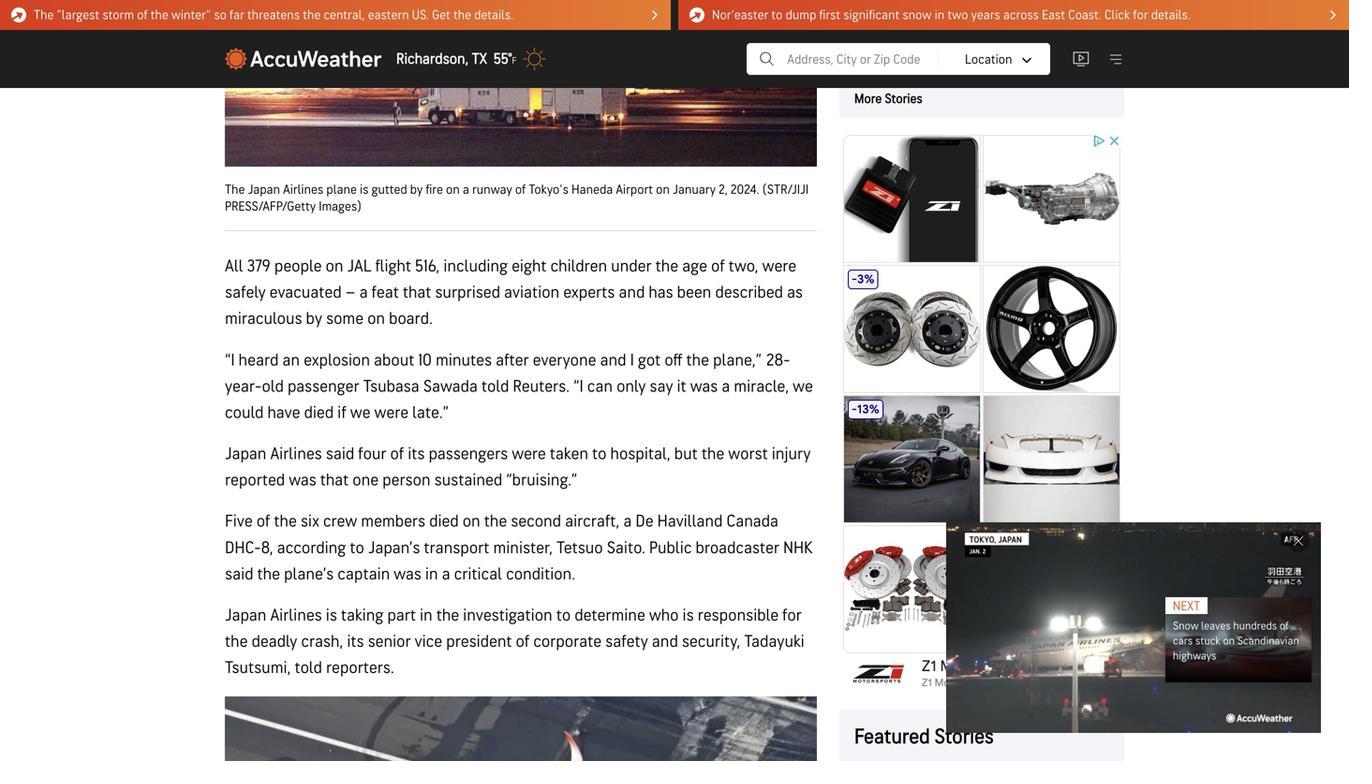 Task type: vqa. For each thing, say whether or not it's contained in the screenshot.
week.
no



Task type: locate. For each thing, give the bounding box(es) containing it.
experts
[[563, 283, 615, 303]]

for inside japan airlines is taking part in the investigation to determine who is responsible for the deadly crash, its senior vice president of corporate safety and security, tadayuki tsutsumi, told reporters.
[[782, 606, 802, 626]]

that up board.
[[403, 283, 431, 303]]

details. inside nor'easter to dump first significant snow in two years across east coast. click for details. link
[[1151, 7, 1191, 23]]

0 vertical spatial "i
[[225, 351, 235, 371]]

8,
[[261, 538, 273, 559]]

storms,
[[899, 0, 945, 9]]

senior
[[368, 632, 411, 653]]

broadcaster
[[696, 538, 779, 559]]

in left two
[[935, 7, 945, 23]]

five of the six crew members died on the second aircraft, a de havilland canada dhc-8, according to japan's transport minister, tetsuo saito. public broadcaster nhk said the plane's captain was in a critical condition.
[[225, 512, 813, 585]]

the down 8,
[[257, 565, 280, 585]]

said down dhc-
[[225, 565, 253, 585]]

images)
[[319, 199, 362, 215]]

taken
[[550, 445, 588, 465]]

everyone
[[533, 351, 596, 371]]

in
[[935, 7, 945, 23], [425, 565, 438, 585], [420, 606, 433, 626]]

stories right more in the right of the page
[[885, 91, 922, 107]]

could
[[225, 403, 264, 423]]

on inside "five of the six crew members died on the second aircraft, a de havilland canada dhc-8, according to japan's transport minister, tetsuo saito. public broadcaster nhk said the plane's captain was in a critical condition."
[[463, 512, 480, 532]]

2 horizontal spatial was
[[690, 377, 718, 397]]

members
[[361, 512, 425, 532]]

to left dump
[[771, 7, 783, 23]]

0 horizontal spatial stories
[[885, 91, 922, 107]]

on right airport
[[656, 182, 670, 198]]

1 vertical spatial for
[[782, 606, 802, 626]]

for up "tadayuki"
[[782, 606, 802, 626]]

japan up reported
[[225, 445, 266, 465]]

were inside japan airlines said four of its passengers were taken to hospital, but the worst injury reported was that one person sustained "bruising."
[[512, 445, 546, 465]]

1 horizontal spatial were
[[512, 445, 546, 465]]

and down who
[[652, 632, 678, 653]]

2 vertical spatial and
[[652, 632, 678, 653]]

to inside nor'easter to dump first significant snow in two years across east coast. click for details. link
[[771, 7, 783, 23]]

0 vertical spatial said
[[326, 445, 354, 465]]

0 vertical spatial told
[[481, 377, 509, 397]]

about
[[374, 351, 414, 371]]

0 horizontal spatial was
[[289, 471, 316, 491]]

0 vertical spatial by
[[410, 182, 423, 198]]

1 horizontal spatial was
[[394, 565, 421, 585]]

surprised
[[435, 283, 500, 303]]

1 horizontal spatial details.
[[1151, 7, 1191, 23]]

worst
[[728, 445, 768, 465]]

airlines inside japan airlines said four of its passengers were taken to hospital, but the worst injury reported was that one person sustained "bruising."
[[270, 445, 322, 465]]

1 horizontal spatial its
[[408, 445, 425, 465]]

that
[[403, 283, 431, 303], [320, 471, 349, 491]]

of up scandinavian
[[1280, 620, 1289, 633]]

the inside the "i heard an explosion about 10 minutes after everyone and i got off the plane," 28- year-old passenger tsubasa sawada told reuters. "i can only say it was a miracle, we could have died if we were late."
[[686, 351, 709, 371]]

tsutsumi,
[[225, 659, 291, 679]]

to right taken
[[592, 445, 607, 465]]

coast.
[[1068, 7, 1101, 23]]

told inside the "i heard an explosion about 10 minutes after everyone and i got off the plane," 28- year-old passenger tsubasa sawada told reuters. "i can only say it was a miracle, we could have died if we were late."
[[481, 377, 509, 397]]

1 vertical spatial were
[[374, 403, 409, 423]]

featured stories
[[854, 725, 994, 750]]

the up the minister,
[[484, 512, 507, 532]]

safely
[[225, 283, 266, 303]]

to inside japan airlines is taking part in the investigation to determine who is responsible for the deadly crash, its senior vice president of corporate safety and security, tadayuki tsutsumi, told reporters.
[[556, 606, 571, 626]]

told down the crash,
[[295, 659, 322, 679]]

according
[[277, 538, 346, 559]]

0 vertical spatial and
[[619, 283, 645, 303]]

six
[[301, 512, 319, 532]]

0 horizontal spatial the
[[34, 7, 54, 23]]

the for the "largest storm of the winter" so far threatens the central, eastern us. get the details.
[[34, 7, 54, 23]]

tx
[[472, 50, 487, 68]]

was down japan's
[[394, 565, 421, 585]]

is right who
[[683, 606, 694, 626]]

we right if
[[350, 403, 370, 423]]

airlines inside japan airlines is taking part in the investigation to determine who is responsible for the deadly crash, its senior vice president of corporate safety and security, tadayuki tsutsumi, told reporters.
[[270, 606, 322, 626]]

told down the after
[[481, 377, 509, 397]]

the up has
[[655, 257, 678, 277]]

it
[[677, 377, 686, 397]]

part
[[387, 606, 416, 626]]

eastern
[[368, 7, 409, 23]]

0 horizontal spatial is
[[326, 606, 337, 626]]

airlines up press/afp/getty
[[283, 182, 323, 198]]

airlines inside the japan airlines plane is gutted by fire on a runway of tokyo's haneda airport on january 2, 2024. (str/jiji press/afp/getty images)
[[283, 182, 323, 198]]

a right "–"
[[359, 283, 368, 303]]

japan up deadly
[[225, 606, 266, 626]]

1 vertical spatial stories
[[935, 725, 994, 750]]

of right age
[[711, 257, 725, 277]]

years
[[971, 7, 1000, 23]]

chevron right image
[[1330, 10, 1336, 20]]

is
[[360, 182, 369, 198], [326, 606, 337, 626], [683, 606, 694, 626]]

for for click
[[1133, 7, 1148, 23]]

is up the crash,
[[326, 606, 337, 626]]

details. inside the "largest storm of the winter" so far threatens the central, eastern us. get the details. link
[[474, 7, 514, 23]]

of right five
[[256, 512, 270, 532]]

canada
[[726, 512, 778, 532]]

airlines up deadly
[[270, 606, 322, 626]]

japan up press/afp/getty
[[248, 182, 280, 198]]

a inside the japan airlines plane is gutted by fire on a runway of tokyo's haneda airport on january 2, 2024. (str/jiji press/afp/getty images)
[[463, 182, 469, 198]]

0 horizontal spatial that
[[320, 471, 349, 491]]

1 details. from the left
[[474, 7, 514, 23]]

security,
[[682, 632, 740, 653]]

for for responsible
[[782, 606, 802, 626]]

of inside the "largest storm of the winter" so far threatens the central, eastern us. get the details. link
[[137, 7, 148, 23]]

minutes
[[436, 351, 492, 371]]

stories inside more stories link
[[885, 91, 922, 107]]

the
[[151, 7, 168, 23], [303, 7, 321, 23], [453, 7, 471, 23], [655, 257, 678, 277], [686, 351, 709, 371], [702, 445, 724, 465], [274, 512, 297, 532], [484, 512, 507, 532], [257, 565, 280, 585], [436, 606, 459, 626], [225, 632, 248, 653]]

to up the captain
[[350, 538, 364, 559]]

were inside the "i heard an explosion about 10 minutes after everyone and i got off the plane," 28- year-old passenger tsubasa sawada told reuters. "i can only say it was a miracle, we could have died if we were late."
[[374, 403, 409, 423]]

the right breaking news icon
[[34, 7, 54, 23]]

were up as
[[762, 257, 796, 277]]

1 vertical spatial airlines
[[270, 445, 322, 465]]

1 horizontal spatial for
[[1133, 7, 1148, 23]]

on
[[446, 182, 460, 198], [656, 182, 670, 198], [326, 257, 343, 277], [367, 309, 385, 329], [463, 512, 480, 532], [1223, 635, 1235, 648]]

the up press/afp/getty
[[225, 182, 245, 198]]

reported
[[225, 471, 285, 491]]

in down the transport
[[425, 565, 438, 585]]

1 vertical spatial the
[[225, 182, 245, 198]]

if
[[337, 403, 346, 423]]

2 vertical spatial in
[[420, 606, 433, 626]]

1 vertical spatial its
[[347, 632, 364, 653]]

0 horizontal spatial told
[[295, 659, 322, 679]]

miracle,
[[734, 377, 789, 397]]

to down 'storms,'
[[928, 9, 940, 28]]

a left runway
[[463, 182, 469, 198]]

0 vertical spatial japan
[[248, 182, 280, 198]]

a inside the "i heard an explosion about 10 minutes after everyone and i got off the plane," 28- year-old passenger tsubasa sawada told reuters. "i can only say it was a miracle, we could have died if we were late."
[[722, 377, 730, 397]]

japan inside japan airlines is taking part in the investigation to determine who is responsible for the deadly crash, its senior vice president of corporate safety and security, tadayuki tsutsumi, told reporters.
[[225, 606, 266, 626]]

was up six
[[289, 471, 316, 491]]

the inside japan airlines said four of its passengers were taken to hospital, but the worst injury reported was that one person sustained "bruising."
[[702, 445, 724, 465]]

by down the evacuated
[[306, 309, 322, 329]]

of left tokyo's
[[515, 182, 526, 198]]

1 vertical spatial said
[[225, 565, 253, 585]]

0 horizontal spatial "i
[[225, 351, 235, 371]]

0 vertical spatial airlines
[[283, 182, 323, 198]]

1 horizontal spatial the
[[225, 182, 245, 198]]

0 vertical spatial that
[[403, 283, 431, 303]]

of right four
[[390, 445, 404, 465]]

0 vertical spatial its
[[408, 445, 425, 465]]

eight
[[512, 257, 547, 277]]

the inside the japan airlines plane is gutted by fire on a runway of tokyo's haneda airport on january 2, 2024. (str/jiji press/afp/getty images)
[[225, 182, 245, 198]]

that left the one
[[320, 471, 349, 491]]

on up the transport
[[463, 512, 480, 532]]

2 vertical spatial japan
[[225, 606, 266, 626]]

1 vertical spatial died
[[429, 512, 459, 532]]

the "largest storm of the winter" so far threatens the central, eastern us. get the details. link
[[0, 0, 671, 30]]

2 vertical spatial were
[[512, 445, 546, 465]]

1 vertical spatial and
[[600, 351, 626, 371]]

the right get
[[453, 7, 471, 23]]

its inside japan airlines is taking part in the investigation to determine who is responsible for the deadly crash, its senior vice president of corporate safety and security, tadayuki tsutsumi, told reporters.
[[347, 632, 364, 653]]

public
[[649, 538, 692, 559]]

2 vertical spatial airlines
[[270, 606, 322, 626]]

downpours
[[854, 9, 924, 28]]

for right click
[[1133, 7, 1148, 23]]

east
[[1042, 7, 1065, 23]]

the "largest storm of the winter" so far threatens the central, eastern us. get the details.
[[34, 7, 514, 23]]

location
[[965, 52, 1012, 67]]

0 vertical spatial stories
[[885, 91, 922, 107]]

the up vice
[[436, 606, 459, 626]]

crash,
[[301, 632, 343, 653]]

the
[[34, 7, 54, 23], [225, 182, 245, 198]]

the right but
[[702, 445, 724, 465]]

1 horizontal spatial said
[[326, 445, 354, 465]]

japan
[[248, 182, 280, 198], [225, 445, 266, 465], [225, 606, 266, 626]]

1 horizontal spatial died
[[429, 512, 459, 532]]

1 vertical spatial that
[[320, 471, 349, 491]]

its up reporters.
[[347, 632, 364, 653]]

"i left can
[[573, 377, 583, 397]]

1 vertical spatial by
[[306, 309, 322, 329]]

the right off
[[686, 351, 709, 371]]

chevron right image
[[652, 10, 658, 20]]

and left i
[[600, 351, 626, 371]]

516,
[[415, 257, 440, 277]]

a inside all 379 people on jal flight 516, including eight children under the age of two, were safely evacuated – a feat that surprised aviation experts and has been described as miraculous by some on board.
[[359, 283, 368, 303]]

details. right click
[[1151, 7, 1191, 23]]

by inside all 379 people on jal flight 516, including eight children under the age of two, were safely evacuated – a feat that surprised aviation experts and has been described as miraculous by some on board.
[[306, 309, 322, 329]]

in right part
[[420, 606, 433, 626]]

snow leaves hundreds of cars stuck on scandinavian highways
[[1173, 620, 1299, 663]]

0 horizontal spatial its
[[347, 632, 364, 653]]

of down investigation on the bottom left of page
[[516, 632, 529, 653]]

died left if
[[304, 403, 334, 423]]

the japan airlines plane is gutted by fire on a runway of tokyo's haneda airport on january 2, 2024. (str/jiji press/afp/getty images)
[[225, 182, 809, 215]]

to up corporate
[[556, 606, 571, 626]]

Address, City or Zip Code text field
[[787, 52, 1012, 67]]

0 vertical spatial the
[[34, 7, 54, 23]]

old
[[262, 377, 284, 397]]

said
[[326, 445, 354, 465], [225, 565, 253, 585]]

passenger
[[287, 377, 359, 397]]

0 horizontal spatial by
[[306, 309, 322, 329]]

age
[[682, 257, 707, 277]]

0 horizontal spatial were
[[374, 403, 409, 423]]

were down tsubasa
[[374, 403, 409, 423]]

0 vertical spatial we
[[793, 377, 813, 397]]

was right "it" on the right of the page
[[690, 377, 718, 397]]

were up "bruising."
[[512, 445, 546, 465]]

1 horizontal spatial that
[[403, 283, 431, 303]]

japan inside the japan airlines plane is gutted by fire on a runway of tokyo's haneda airport on january 2, 2024. (str/jiji press/afp/getty images)
[[248, 182, 280, 198]]

0 vertical spatial in
[[935, 7, 945, 23]]

1 vertical spatial we
[[350, 403, 370, 423]]

0 vertical spatial for
[[1133, 7, 1148, 23]]

and inside japan airlines is taking part in the investigation to determine who is responsible for the deadly crash, its senior vice president of corporate safety and security, tadayuki tsutsumi, told reporters.
[[652, 632, 678, 653]]

determine
[[574, 606, 645, 626]]

0 horizontal spatial said
[[225, 565, 253, 585]]

january
[[673, 182, 716, 198]]

the left "winter"" at the left top of the page
[[151, 7, 168, 23]]

the up tsutsumi,
[[225, 632, 248, 653]]

japan airlines is taking part in the investigation to determine who is responsible for the deadly crash, its senior vice president of corporate safety and security, tadayuki tsutsumi, told reporters.
[[225, 606, 804, 679]]

board.
[[389, 309, 433, 329]]

2 horizontal spatial were
[[762, 257, 796, 277]]

2 details. from the left
[[1151, 7, 1191, 23]]

a
[[463, 182, 469, 198], [359, 283, 368, 303], [722, 377, 730, 397], [623, 512, 632, 532], [442, 565, 450, 585]]

1 vertical spatial in
[[425, 565, 438, 585]]

to inside "five of the six crew members died on the second aircraft, a de havilland canada dhc-8, according to japan's transport minister, tetsuo saito. public broadcaster nhk said the plane's captain was in a critical condition."
[[350, 538, 364, 559]]

snow
[[903, 7, 932, 23]]

1 horizontal spatial by
[[410, 182, 423, 198]]

year-
[[225, 377, 262, 397]]

was inside "five of the six crew members died on the second aircraft, a de havilland canada dhc-8, according to japan's transport minister, tetsuo saito. public broadcaster nhk said the plane's captain was in a critical condition."
[[394, 565, 421, 585]]

stories right featured
[[935, 725, 994, 750]]

on left jal
[[326, 257, 343, 277]]

but
[[674, 445, 698, 465]]

minister,
[[493, 538, 553, 559]]

a down plane,"
[[722, 377, 730, 397]]

1 vertical spatial told
[[295, 659, 322, 679]]

on down leaves
[[1223, 635, 1235, 648]]

0 vertical spatial were
[[762, 257, 796, 277]]

we right "miracle,"
[[793, 377, 813, 397]]

1 vertical spatial "i
[[573, 377, 583, 397]]

died up the transport
[[429, 512, 459, 532]]

0 horizontal spatial died
[[304, 403, 334, 423]]

as
[[787, 283, 803, 303]]

hospital,
[[610, 445, 671, 465]]

the inside all 379 people on jal flight 516, including eight children under the age of two, were safely evacuated – a feat that surprised aviation experts and has been described as miraculous by some on board.
[[655, 257, 678, 277]]

aircraft,
[[565, 512, 620, 532]]

"i left heard
[[225, 351, 235, 371]]

said left four
[[326, 445, 354, 465]]

1 horizontal spatial stories
[[935, 725, 994, 750]]

1 horizontal spatial is
[[360, 182, 369, 198]]

nor'easter to dump first significant snow in two years across east coast. click for details.
[[712, 7, 1191, 23]]

0 vertical spatial was
[[690, 377, 718, 397]]

1 vertical spatial japan
[[225, 445, 266, 465]]

its up person
[[408, 445, 425, 465]]

airlines down the have on the bottom left
[[270, 445, 322, 465]]

of right storm
[[137, 7, 148, 23]]

28-
[[766, 351, 790, 371]]

0 horizontal spatial for
[[782, 606, 802, 626]]

of inside japan airlines is taking part in the investigation to determine who is responsible for the deadly crash, its senior vice president of corporate safety and security, tadayuki tsutsumi, told reporters.
[[516, 632, 529, 653]]

passengers
[[429, 445, 508, 465]]

corporate
[[533, 632, 602, 653]]

ago
[[884, 51, 901, 64]]

featured
[[854, 725, 930, 750]]

and down under on the left top
[[619, 283, 645, 303]]

japan inside japan airlines said four of its passengers were taken to hospital, but the worst injury reported was that one person sustained "bruising."
[[225, 445, 266, 465]]

by left fire
[[410, 182, 423, 198]]

southeast
[[854, 28, 917, 46]]

details. up 55°
[[474, 7, 514, 23]]

1 horizontal spatial told
[[481, 377, 509, 397]]

we
[[793, 377, 813, 397], [350, 403, 370, 423]]

is right plane
[[360, 182, 369, 198]]

0 vertical spatial died
[[304, 403, 334, 423]]

2 vertical spatial was
[[394, 565, 421, 585]]

i
[[630, 351, 634, 371]]

1 horizontal spatial we
[[793, 377, 813, 397]]

1 vertical spatial was
[[289, 471, 316, 491]]

0 horizontal spatial details.
[[474, 7, 514, 23]]

for
[[1133, 7, 1148, 23], [782, 606, 802, 626]]

died inside "five of the six crew members died on the second aircraft, a de havilland canada dhc-8, according to japan's transport minister, tetsuo saito. public broadcaster nhk said the plane's captain was in a critical condition."
[[429, 512, 459, 532]]

far
[[230, 7, 244, 23]]

the for the japan airlines plane is gutted by fire on a runway of tokyo's haneda airport on january 2, 2024. (str/jiji press/afp/getty images)
[[225, 182, 245, 198]]



Task type: describe. For each thing, give the bounding box(es) containing it.
de
[[636, 512, 654, 532]]

got
[[638, 351, 661, 371]]

hamburger image
[[1107, 51, 1124, 67]]

breaking news image
[[11, 7, 26, 22]]

"i heard an explosion about 10 minutes after everyone and i got off the plane," 28- year-old passenger tsubasa sawada told reuters. "i can only say it was a miracle, we could have died if we were late."
[[225, 351, 813, 423]]

a left the de
[[623, 512, 632, 532]]

stories for more stories
[[885, 91, 922, 107]]

on down feat
[[367, 309, 385, 329]]

so
[[214, 7, 227, 23]]

tsubasa
[[363, 377, 419, 397]]

has
[[649, 283, 673, 303]]

late."
[[412, 403, 450, 423]]

on right fire
[[446, 182, 460, 198]]

been
[[677, 283, 711, 303]]

aviation
[[504, 283, 559, 303]]

nor'easter
[[712, 7, 768, 23]]

children
[[550, 257, 607, 277]]

sustained
[[434, 471, 502, 491]]

chevron down image
[[1022, 57, 1031, 63]]

week
[[978, 28, 1010, 46]]

00:25 timer
[[967, 733, 989, 746]]

including
[[443, 257, 508, 277]]

feat
[[372, 283, 399, 303]]

havilland
[[657, 512, 723, 532]]

first
[[819, 7, 840, 23]]

f
[[512, 55, 517, 66]]

winter"
[[171, 7, 211, 23]]

2,
[[719, 182, 728, 198]]

of inside snow leaves hundreds of cars stuck on scandinavian highways
[[1280, 620, 1289, 633]]

was inside japan airlines said four of its passengers were taken to hospital, but the worst injury reported was that one person sustained "bruising."
[[289, 471, 316, 491]]

critical
[[454, 565, 502, 585]]

japan airlines said four of its passengers were taken to hospital, but the worst injury reported was that one person sustained "bruising."
[[225, 445, 811, 491]]

in inside japan airlines is taking part in the investigation to determine who is responsible for the deadly crash, its senior vice president of corporate safety and security, tadayuki tsutsumi, told reporters.
[[420, 606, 433, 626]]

president
[[446, 632, 512, 653]]

in inside "five of the six crew members died on the second aircraft, a de havilland canada dhc-8, according to japan's transport minister, tetsuo saito. public broadcaster nhk said the plane's captain was in a critical condition."
[[425, 565, 438, 585]]

dump
[[786, 7, 816, 23]]

some
[[326, 309, 364, 329]]

0 horizontal spatial we
[[350, 403, 370, 423]]

blast
[[944, 9, 975, 28]]

nor'easter to dump first significant snow in two years across east coast. click for details. link
[[678, 0, 1349, 30]]

nhk
[[783, 538, 813, 559]]

all 379 people on jal flight 516, including eight children under the age of two, were safely evacuated – a feat that surprised aviation experts and has been described as miraculous by some on board.
[[225, 257, 803, 329]]

stories for featured stories
[[935, 725, 994, 750]]

flight
[[375, 257, 411, 277]]

a down the transport
[[442, 565, 450, 585]]

"largest
[[57, 7, 99, 23]]

were inside all 379 people on jal flight 516, including eight children under the age of two, were safely evacuated – a feat that surprised aviation experts and has been described as miraculous by some on board.
[[762, 257, 796, 277]]

breaking news image
[[690, 7, 705, 22]]

next video image
[[1165, 598, 1312, 683]]

that inside japan airlines said four of its passengers were taken to hospital, but the worst injury reported was that one person sustained "bruising."
[[320, 471, 349, 491]]

to inside japan airlines said four of its passengers were taken to hospital, but the worst injury reported was that one person sustained "bruising."
[[592, 445, 607, 465]]

1 horizontal spatial "i
[[573, 377, 583, 397]]

airlines for is
[[270, 606, 322, 626]]

plane,"
[[713, 351, 763, 371]]

of inside all 379 people on jal flight 516, including eight children under the age of two, were safely evacuated – a feat that surprised aviation experts and has been described as miraculous by some on board.
[[711, 257, 725, 277]]

its inside japan airlines said four of its passengers were taken to hospital, but the worst injury reported was that one person sustained "bruising."
[[408, 445, 425, 465]]

get
[[432, 7, 450, 23]]

responsible
[[698, 606, 779, 626]]

reuters.
[[513, 377, 570, 397]]

2 horizontal spatial is
[[683, 606, 694, 626]]

threatens
[[247, 7, 300, 23]]

said inside japan airlines said four of its passengers were taken to hospital, but the worst injury reported was that one person sustained "bruising."
[[326, 445, 354, 465]]

leaves
[[1201, 620, 1231, 633]]

to inside severe storms, flooding downpours to blast southeast into next week 1 hour ago
[[928, 9, 940, 28]]

cars
[[1173, 635, 1193, 648]]

the left central,
[[303, 7, 321, 23]]

by inside the japan airlines plane is gutted by fire on a runway of tokyo's haneda airport on january 2, 2024. (str/jiji press/afp/getty images)
[[410, 182, 423, 198]]

have
[[267, 403, 300, 423]]

plane's
[[284, 565, 334, 585]]

connatix video player application
[[946, 523, 1321, 734]]

search image
[[758, 48, 776, 70]]

second
[[511, 512, 561, 532]]

"bruising."
[[506, 471, 578, 491]]

into
[[921, 28, 945, 46]]

storm
[[102, 7, 134, 23]]

died inside the "i heard an explosion about 10 minutes after everyone and i got off the plane," 28- year-old passenger tsubasa sawada told reuters. "i can only say it was a miracle, we could have died if we were late."
[[304, 403, 334, 423]]

haneda
[[571, 182, 613, 198]]

hundreds
[[1233, 620, 1277, 633]]

55°
[[494, 50, 512, 68]]

that inside all 379 people on jal flight 516, including eight children under the age of two, were safely evacuated – a feat that surprised aviation experts and has been described as miraculous by some on board.
[[403, 283, 431, 303]]

saito.
[[607, 538, 645, 559]]

airlines for said
[[270, 445, 322, 465]]

tadayuki
[[744, 632, 804, 653]]

japan for japan airlines said four of its passengers were taken to hospital, but the worst injury reported was that one person sustained "bruising."
[[225, 445, 266, 465]]

is inside the japan airlines plane is gutted by fire on a runway of tokyo's haneda airport on january 2, 2024. (str/jiji press/afp/getty images)
[[360, 182, 369, 198]]

and inside the "i heard an explosion about 10 minutes after everyone and i got off the plane," 28- year-old passenger tsubasa sawada told reuters. "i can only say it was a miracle, we could have died if we were late."
[[600, 351, 626, 371]]

vice
[[415, 632, 442, 653]]

–
[[345, 283, 356, 303]]

safety
[[605, 632, 648, 653]]

flooding
[[949, 0, 999, 9]]

more stories link
[[839, 80, 1124, 118]]

1
[[854, 51, 857, 64]]

more
[[854, 91, 882, 107]]

01:05 timer
[[1279, 733, 1299, 746]]

of inside "five of the six crew members died on the second aircraft, a de havilland canada dhc-8, according to japan's transport minister, tetsuo saito. public broadcaster nhk said the plane's captain was in a critical condition."
[[256, 512, 270, 532]]

richardson, tx 55° f
[[396, 50, 517, 68]]

all
[[225, 257, 243, 277]]

can
[[587, 377, 613, 397]]

next
[[948, 28, 975, 46]]

jal
[[347, 257, 372, 277]]

of inside japan airlines said four of its passengers were taken to hospital, but the worst injury reported was that one person sustained "bruising."
[[390, 445, 404, 465]]

captain
[[338, 565, 390, 585]]

the left six
[[274, 512, 297, 532]]

who
[[649, 606, 679, 626]]

runway
[[472, 182, 512, 198]]

and inside all 379 people on jal flight 516, including eight children under the age of two, were safely evacuated – a feat that surprised aviation experts and has been described as miraculous by some on board.
[[619, 283, 645, 303]]

00:25
[[967, 734, 989, 745]]

on inside snow leaves hundreds of cars stuck on scandinavian highways
[[1223, 635, 1235, 648]]

of inside the japan airlines plane is gutted by fire on a runway of tokyo's haneda airport on january 2, 2024. (str/jiji press/afp/getty images)
[[515, 182, 526, 198]]

crew
[[323, 512, 357, 532]]

(str/jiji
[[762, 182, 809, 198]]

airport
[[616, 182, 653, 198]]

two,
[[729, 257, 758, 277]]

told inside japan airlines is taking part in the investigation to determine who is responsible for the deadly crash, its senior vice president of corporate safety and security, tadayuki tsutsumi, told reporters.
[[295, 659, 322, 679]]

plane
[[326, 182, 357, 198]]

gutted
[[371, 182, 407, 198]]

said inside "five of the six crew members died on the second aircraft, a de havilland canada dhc-8, according to japan's transport minister, tetsuo saito. public broadcaster nhk said the plane's captain was in a critical condition."
[[225, 565, 253, 585]]

central,
[[324, 7, 365, 23]]

one
[[352, 471, 379, 491]]

japan for japan airlines is taking part in the investigation to determine who is responsible for the deadly crash, its senior vice president of corporate safety and security, tadayuki tsutsumi, told reporters.
[[225, 606, 266, 626]]

an
[[282, 351, 300, 371]]

two
[[947, 7, 968, 23]]

described
[[715, 283, 783, 303]]

was inside the "i heard an explosion about 10 minutes after everyone and i got off the plane," 28- year-old passenger tsubasa sawada told reuters. "i can only say it was a miracle, we could have died if we were late."
[[690, 377, 718, 397]]



